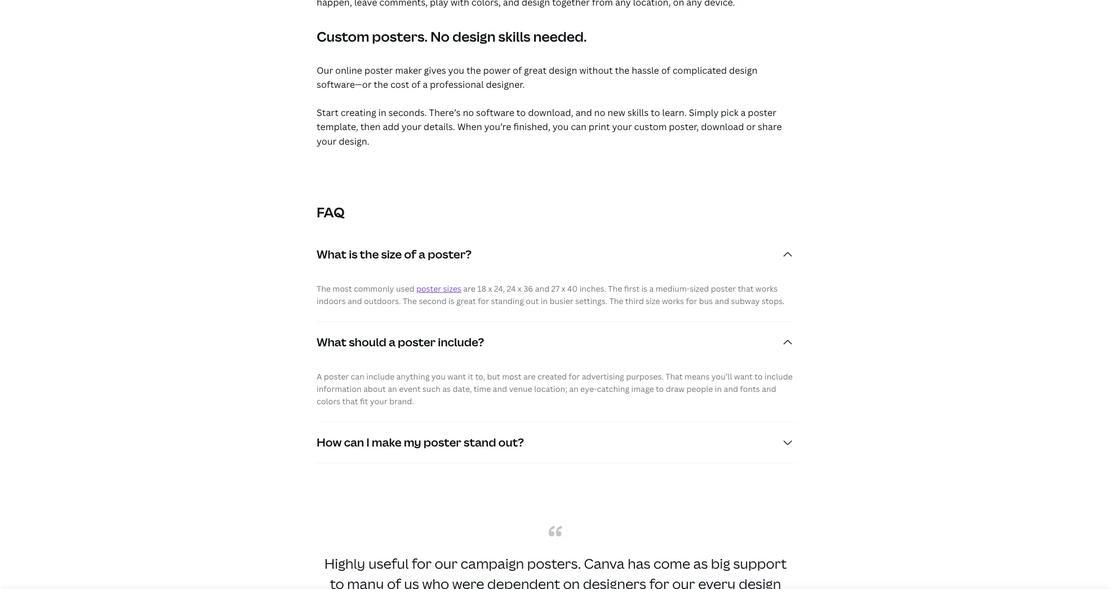 Task type: vqa. For each thing, say whether or not it's contained in the screenshot.
with
no



Task type: locate. For each thing, give the bounding box(es) containing it.
designer.
[[486, 78, 525, 91]]

outdoors.
[[364, 296, 401, 307]]

indoors
[[317, 296, 346, 307]]

are inside a poster can include anything you want it to, but most are created for advertising purposes. that means you'll want to include information about an event such as date, time and venue location; an eye-catching image to draw people in and fonts and colors that fit your brand.
[[524, 371, 536, 382]]

custom posters. no design skills needed.
[[317, 27, 587, 46]]

0 horizontal spatial size
[[381, 247, 402, 262]]

posters. up on
[[527, 555, 581, 573]]

a down gives
[[423, 78, 428, 91]]

an up brand.
[[388, 384, 397, 395]]

1 include from the left
[[367, 371, 395, 382]]

most up venue
[[502, 371, 522, 382]]

1 x from the left
[[488, 283, 492, 294]]

no up when
[[463, 106, 474, 119]]

to inside the highly useful for our campaign posters. canva has come as big support to many of us who were dependent on designers for our every desig
[[330, 575, 344, 590]]

and
[[576, 106, 592, 119], [535, 283, 550, 294], [348, 296, 362, 307], [715, 296, 730, 307], [493, 384, 507, 395], [724, 384, 739, 395], [762, 384, 777, 395]]

0 vertical spatial is
[[349, 247, 358, 262]]

and right fonts
[[762, 384, 777, 395]]

seconds.
[[389, 106, 427, 119]]

that inside are 18 x 24, 24 x 36 and 27 x 40 inches. the first is a medium-sized poster that works indoors and outdoors. the second is great for standing out in busier settings. the third size works for bus and subway stops.
[[738, 283, 754, 294]]

great down sizes
[[457, 296, 476, 307]]

big
[[711, 555, 731, 573]]

in inside the start creating in seconds. there's no software to download, and no new skills to learn. simply pick a poster template, then add your details. when you're finished, you can print your custom poster, download or share your design.
[[379, 106, 387, 119]]

1 horizontal spatial posters.
[[527, 555, 581, 573]]

0 horizontal spatial in
[[379, 106, 387, 119]]

out
[[526, 296, 539, 307]]

design left without
[[549, 64, 577, 76]]

inches.
[[580, 283, 607, 294]]

1 vertical spatial size
[[646, 296, 660, 307]]

posters. inside the highly useful for our campaign posters. canva has come as big support to many of us who were dependent on designers for our every desig
[[527, 555, 581, 573]]

poster up second
[[417, 283, 442, 294]]

the down used
[[403, 296, 417, 307]]

design right the complicated
[[730, 64, 758, 76]]

an left eye- on the right bottom of the page
[[570, 384, 579, 395]]

1 horizontal spatial that
[[738, 283, 754, 294]]

your down the new
[[612, 121, 632, 133]]

1 horizontal spatial design
[[549, 64, 577, 76]]

is
[[349, 247, 358, 262], [642, 283, 648, 294], [449, 296, 455, 307]]

0 horizontal spatial no
[[463, 106, 474, 119]]

design
[[453, 27, 496, 46], [549, 64, 577, 76], [730, 64, 758, 76]]

for left bus
[[686, 296, 698, 307]]

1 vertical spatial are
[[524, 371, 536, 382]]

1 vertical spatial great
[[457, 296, 476, 307]]

your down about at bottom left
[[370, 397, 388, 407]]

0 vertical spatial as
[[443, 384, 451, 395]]

and down commonly
[[348, 296, 362, 307]]

no
[[463, 106, 474, 119], [595, 106, 606, 119]]

in inside a poster can include anything you want it to, but most are created for advertising purposes. that means you'll want to include information about an event such as date, time and venue location; an eye-catching image to draw people in and fonts and colors that fit your brand.
[[715, 384, 722, 395]]

stops.
[[762, 296, 785, 307]]

0 vertical spatial are
[[464, 283, 476, 294]]

how
[[317, 435, 342, 450]]

1 horizontal spatial no
[[595, 106, 606, 119]]

0 horizontal spatial most
[[333, 283, 352, 294]]

in up 'add'
[[379, 106, 387, 119]]

purposes.
[[626, 371, 664, 382]]

1 vertical spatial what
[[317, 335, 347, 350]]

0 vertical spatial great
[[524, 64, 547, 76]]

the inside dropdown button
[[360, 247, 379, 262]]

0 horizontal spatial is
[[349, 247, 358, 262]]

to
[[517, 106, 526, 119], [651, 106, 660, 119], [755, 371, 763, 382], [656, 384, 664, 395], [330, 575, 344, 590]]

works up stops.
[[756, 283, 778, 294]]

make
[[372, 435, 402, 450]]

is right first
[[642, 283, 648, 294]]

our
[[435, 555, 458, 573], [673, 575, 696, 590]]

of left us in the bottom of the page
[[387, 575, 401, 590]]

learn.
[[663, 106, 687, 119]]

1 vertical spatial most
[[502, 371, 522, 382]]

can left print
[[571, 121, 587, 133]]

0 vertical spatial that
[[738, 283, 754, 294]]

catching
[[597, 384, 630, 395]]

poster sizes link
[[417, 283, 462, 294]]

works
[[756, 283, 778, 294], [662, 296, 684, 307]]

1 vertical spatial as
[[694, 555, 708, 573]]

can
[[571, 121, 587, 133], [351, 371, 365, 382], [344, 435, 364, 450]]

online
[[335, 64, 362, 76]]

support
[[734, 555, 787, 573]]

you for but
[[432, 371, 446, 382]]

great inside our online poster maker gives you the power of great design without the hassle of complicated design software—or the cost of a professional designer.
[[524, 64, 547, 76]]

has
[[628, 555, 651, 573]]

0 horizontal spatial you
[[432, 371, 446, 382]]

what is the size of a poster? button
[[317, 234, 795, 275]]

works down medium-
[[662, 296, 684, 307]]

0 vertical spatial posters.
[[372, 27, 428, 46]]

the
[[317, 283, 331, 294], [609, 283, 623, 294], [403, 296, 417, 307], [610, 296, 624, 307]]

but
[[487, 371, 501, 382]]

our up who
[[435, 555, 458, 573]]

your
[[402, 121, 422, 133], [612, 121, 632, 133], [317, 135, 337, 148], [370, 397, 388, 407]]

no up print
[[595, 106, 606, 119]]

3 x from the left
[[562, 283, 566, 294]]

can left i at the left bottom
[[344, 435, 364, 450]]

that left fit
[[342, 397, 358, 407]]

poster inside our online poster maker gives you the power of great design without the hassle of complicated design software—or the cost of a professional designer.
[[365, 64, 393, 76]]

size right third
[[646, 296, 660, 307]]

1 what from the top
[[317, 247, 347, 262]]

0 vertical spatial size
[[381, 247, 402, 262]]

a right pick
[[741, 106, 746, 119]]

is up commonly
[[349, 247, 358, 262]]

or
[[747, 121, 756, 133]]

0 horizontal spatial an
[[388, 384, 397, 395]]

1 horizontal spatial works
[[756, 283, 778, 294]]

you up professional
[[448, 64, 465, 76]]

1 horizontal spatial are
[[524, 371, 536, 382]]

1 vertical spatial you
[[553, 121, 569, 133]]

1 no from the left
[[463, 106, 474, 119]]

1 horizontal spatial our
[[673, 575, 696, 590]]

2 horizontal spatial is
[[642, 283, 648, 294]]

that
[[738, 283, 754, 294], [342, 397, 358, 407]]

a right first
[[650, 283, 654, 294]]

draw
[[666, 384, 685, 395]]

when
[[458, 121, 482, 133]]

1 horizontal spatial x
[[518, 283, 522, 294]]

cost
[[391, 78, 409, 91]]

highly
[[325, 555, 366, 573]]

are left 18
[[464, 283, 476, 294]]

poster?
[[428, 247, 472, 262]]

the
[[467, 64, 481, 76], [615, 64, 630, 76], [374, 78, 388, 91], [360, 247, 379, 262]]

1 vertical spatial works
[[662, 296, 684, 307]]

2 vertical spatial can
[[344, 435, 364, 450]]

can inside dropdown button
[[344, 435, 364, 450]]

that
[[666, 371, 683, 382]]

you down download,
[[553, 121, 569, 133]]

that inside a poster can include anything you want it to, but most are created for advertising purposes. that means you'll want to include information about an event such as date, time and venue location; an eye-catching image to draw people in and fonts and colors that fit your brand.
[[342, 397, 358, 407]]

great inside are 18 x 24, 24 x 36 and 27 x 40 inches. the first is a medium-sized poster that works indoors and outdoors. the second is great for standing out in busier settings. the third size works for bus and subway stops.
[[457, 296, 476, 307]]

a
[[317, 371, 322, 382]]

1 vertical spatial in
[[541, 296, 548, 307]]

size up the most commonly used poster sizes
[[381, 247, 402, 262]]

skills up power
[[499, 27, 531, 46]]

2 vertical spatial you
[[432, 371, 446, 382]]

2 vertical spatial is
[[449, 296, 455, 307]]

and up print
[[576, 106, 592, 119]]

1 horizontal spatial great
[[524, 64, 547, 76]]

1 horizontal spatial most
[[502, 371, 522, 382]]

as inside a poster can include anything you want it to, but most are created for advertising purposes. that means you'll want to include information about an event such as date, time and venue location; an eye-catching image to draw people in and fonts and colors that fit your brand.
[[443, 384, 451, 395]]

an
[[388, 384, 397, 395], [570, 384, 579, 395]]

of up used
[[404, 247, 417, 262]]

2 horizontal spatial you
[[553, 121, 569, 133]]

and inside the start creating in seconds. there's no software to download, and no new skills to learn. simply pick a poster template, then add your details. when you're finished, you can print your custom poster, download or share your design.
[[576, 106, 592, 119]]

the left third
[[610, 296, 624, 307]]

details.
[[424, 121, 455, 133]]

most up indoors
[[333, 283, 352, 294]]

0 horizontal spatial our
[[435, 555, 458, 573]]

0 vertical spatial our
[[435, 555, 458, 573]]

0 horizontal spatial are
[[464, 283, 476, 294]]

to up fonts
[[755, 371, 763, 382]]

how can i make my poster stand out? button
[[317, 423, 795, 463]]

and right bus
[[715, 296, 730, 307]]

the left first
[[609, 283, 623, 294]]

can up about at bottom left
[[351, 371, 365, 382]]

as left the big at the right bottom of the page
[[694, 555, 708, 573]]

0 vertical spatial in
[[379, 106, 387, 119]]

1 vertical spatial our
[[673, 575, 696, 590]]

1 vertical spatial that
[[342, 397, 358, 407]]

you inside our online poster maker gives you the power of great design without the hassle of complicated design software—or the cost of a professional designer.
[[448, 64, 465, 76]]

a left poster?
[[419, 247, 426, 262]]

in right out
[[541, 296, 548, 307]]

in inside are 18 x 24, 24 x 36 and 27 x 40 inches. the first is a medium-sized poster that works indoors and outdoors. the second is great for standing out in busier settings. the third size works for bus and subway stops.
[[541, 296, 548, 307]]

are inside are 18 x 24, 24 x 36 and 27 x 40 inches. the first is a medium-sized poster that works indoors and outdoors. the second is great for standing out in busier settings. the third size works for bus and subway stops.
[[464, 283, 476, 294]]

want up date,
[[448, 371, 466, 382]]

in down you'll
[[715, 384, 722, 395]]

1 horizontal spatial skills
[[628, 106, 649, 119]]

your down template,
[[317, 135, 337, 148]]

on
[[563, 575, 580, 590]]

size
[[381, 247, 402, 262], [646, 296, 660, 307]]

1 horizontal spatial you
[[448, 64, 465, 76]]

the left cost
[[374, 78, 388, 91]]

what for what should a poster include?
[[317, 335, 347, 350]]

share
[[758, 121, 782, 133]]

poster up cost
[[365, 64, 393, 76]]

2 horizontal spatial x
[[562, 283, 566, 294]]

what for what is the size of a poster?
[[317, 247, 347, 262]]

2 vertical spatial in
[[715, 384, 722, 395]]

posters. up maker
[[372, 27, 428, 46]]

location;
[[534, 384, 568, 395]]

0 vertical spatial what
[[317, 247, 347, 262]]

and down but
[[493, 384, 507, 395]]

design right no on the top of the page
[[453, 27, 496, 46]]

what should a poster include?
[[317, 335, 484, 350]]

and left 27
[[535, 283, 550, 294]]

0 horizontal spatial x
[[488, 283, 492, 294]]

that up subway
[[738, 283, 754, 294]]

who
[[422, 575, 449, 590]]

1 horizontal spatial want
[[735, 371, 753, 382]]

skills up custom
[[628, 106, 649, 119]]

without
[[580, 64, 613, 76]]

0 vertical spatial can
[[571, 121, 587, 133]]

to down highly
[[330, 575, 344, 590]]

0 horizontal spatial want
[[448, 371, 466, 382]]

colors
[[317, 397, 341, 407]]

i
[[367, 435, 370, 450]]

0 horizontal spatial skills
[[499, 27, 531, 46]]

2 horizontal spatial in
[[715, 384, 722, 395]]

1 vertical spatial skills
[[628, 106, 649, 119]]

1 horizontal spatial include
[[765, 371, 793, 382]]

are up venue
[[524, 371, 536, 382]]

2 horizontal spatial design
[[730, 64, 758, 76]]

is down sizes
[[449, 296, 455, 307]]

complicated
[[673, 64, 727, 76]]

a right the should
[[389, 335, 396, 350]]

brand.
[[390, 397, 414, 407]]

your inside a poster can include anything you want it to, but most are created for advertising purposes. that means you'll want to include information about an event such as date, time and venue location; an eye-catching image to draw people in and fonts and colors that fit your brand.
[[370, 397, 388, 407]]

of right hassle
[[662, 64, 671, 76]]

0 horizontal spatial as
[[443, 384, 451, 395]]

date,
[[453, 384, 472, 395]]

0 horizontal spatial great
[[457, 296, 476, 307]]

what
[[317, 247, 347, 262], [317, 335, 347, 350]]

x right 27
[[562, 283, 566, 294]]

then
[[361, 121, 381, 133]]

1 horizontal spatial in
[[541, 296, 548, 307]]

1 vertical spatial posters.
[[527, 555, 581, 573]]

0 vertical spatial you
[[448, 64, 465, 76]]

0 vertical spatial skills
[[499, 27, 531, 46]]

2 x from the left
[[518, 283, 522, 294]]

40
[[568, 283, 578, 294]]

poster up share
[[748, 106, 777, 119]]

1 vertical spatial can
[[351, 371, 365, 382]]

for right created
[[569, 371, 580, 382]]

most
[[333, 283, 352, 294], [502, 371, 522, 382]]

0 horizontal spatial include
[[367, 371, 395, 382]]

2 what from the top
[[317, 335, 347, 350]]

1 vertical spatial is
[[642, 283, 648, 294]]

add
[[383, 121, 400, 133]]

1 horizontal spatial as
[[694, 555, 708, 573]]

you up such on the bottom left
[[432, 371, 446, 382]]

custom
[[635, 121, 667, 133]]

want up fonts
[[735, 371, 753, 382]]

poster up "information" at the bottom of page
[[324, 371, 349, 382]]

0 horizontal spatial that
[[342, 397, 358, 407]]

can inside the start creating in seconds. there's no software to download, and no new skills to learn. simply pick a poster template, then add your details. when you're finished, you can print your custom poster, download or share your design.
[[571, 121, 587, 133]]

our down come
[[673, 575, 696, 590]]

poster up bus
[[711, 283, 736, 294]]

what down the faq
[[317, 247, 347, 262]]

2 no from the left
[[595, 106, 606, 119]]

poster
[[365, 64, 393, 76], [748, 106, 777, 119], [417, 283, 442, 294], [711, 283, 736, 294], [398, 335, 436, 350], [324, 371, 349, 382], [424, 435, 462, 450]]

x right 24
[[518, 283, 522, 294]]

how can i make my poster stand out?
[[317, 435, 524, 450]]

the up commonly
[[360, 247, 379, 262]]

a inside the start creating in seconds. there's no software to download, and no new skills to learn. simply pick a poster template, then add your details. when you're finished, you can print your custom poster, download or share your design.
[[741, 106, 746, 119]]

1 horizontal spatial size
[[646, 296, 660, 307]]

bus
[[699, 296, 713, 307]]

1 horizontal spatial an
[[570, 384, 579, 395]]

the up indoors
[[317, 283, 331, 294]]

you
[[448, 64, 465, 76], [553, 121, 569, 133], [432, 371, 446, 382]]

0 vertical spatial works
[[756, 283, 778, 294]]

x right 18
[[488, 283, 492, 294]]

you inside a poster can include anything you want it to, but most are created for advertising purposes. that means you'll want to include information about an event such as date, time and venue location; an eye-catching image to draw people in and fonts and colors that fit your brand.
[[432, 371, 446, 382]]

great up designer.
[[524, 64, 547, 76]]

our online poster maker gives you the power of great design without the hassle of complicated design software—or the cost of a professional designer.
[[317, 64, 758, 91]]

as right such on the bottom left
[[443, 384, 451, 395]]

new
[[608, 106, 626, 119]]

for inside a poster can include anything you want it to, but most are created for advertising purposes. that means you'll want to include information about an event such as date, time and venue location; an eye-catching image to draw people in and fonts and colors that fit your brand.
[[569, 371, 580, 382]]

what left the should
[[317, 335, 347, 350]]



Task type: describe. For each thing, give the bounding box(es) containing it.
second
[[419, 296, 447, 307]]

maker
[[395, 64, 422, 76]]

poster inside a poster can include anything you want it to, but most are created for advertising purposes. that means you'll want to include information about an event such as date, time and venue location; an eye-catching image to draw people in and fonts and colors that fit your brand.
[[324, 371, 349, 382]]

pick
[[721, 106, 739, 119]]

0 horizontal spatial works
[[662, 296, 684, 307]]

custom
[[317, 27, 370, 46]]

start creating in seconds. there's no software to download, and no new skills to learn. simply pick a poster template, then add your details. when you're finished, you can print your custom poster, download or share your design.
[[317, 106, 782, 148]]

of right cost
[[412, 78, 421, 91]]

highly useful for our campaign posters. canva has come as big support to many of us who were dependent on designers for our every desig
[[325, 555, 787, 590]]

size inside are 18 x 24, 24 x 36 and 27 x 40 inches. the first is a medium-sized poster that works indoors and outdoors. the second is great for standing out in busier settings. the third size works for bus and subway stops.
[[646, 296, 660, 307]]

for down come
[[650, 575, 670, 590]]

poster,
[[669, 121, 699, 133]]

1 want from the left
[[448, 371, 466, 382]]

there's
[[429, 106, 461, 119]]

software
[[476, 106, 515, 119]]

advertising
[[582, 371, 625, 382]]

a poster can include anything you want it to, but most are created for advertising purposes. that means you'll want to include information about an event such as date, time and venue location; an eye-catching image to draw people in and fonts and colors that fit your brand.
[[317, 371, 793, 407]]

to left draw
[[656, 384, 664, 395]]

gives
[[424, 64, 446, 76]]

fit
[[360, 397, 368, 407]]

what is the size of a poster?
[[317, 247, 472, 262]]

your down seconds.
[[402, 121, 422, 133]]

about
[[364, 384, 386, 395]]

can inside a poster can include anything you want it to, but most are created for advertising purposes. that means you'll want to include information about an event such as date, time and venue location; an eye-catching image to draw people in and fonts and colors that fit your brand.
[[351, 371, 365, 382]]

most inside a poster can include anything you want it to, but most are created for advertising purposes. that means you'll want to include information about an event such as date, time and venue location; an eye-catching image to draw people in and fonts and colors that fit your brand.
[[502, 371, 522, 382]]

27
[[552, 283, 560, 294]]

the left hassle
[[615, 64, 630, 76]]

poster inside are 18 x 24, 24 x 36 and 27 x 40 inches. the first is a medium-sized poster that works indoors and outdoors. the second is great for standing out in busier settings. the third size works for bus and subway stops.
[[711, 283, 736, 294]]

is inside dropdown button
[[349, 247, 358, 262]]

creating
[[341, 106, 376, 119]]

sizes
[[443, 283, 462, 294]]

a inside our online poster maker gives you the power of great design without the hassle of complicated design software—or the cost of a professional designer.
[[423, 78, 428, 91]]

poster right my
[[424, 435, 462, 450]]

people
[[687, 384, 713, 395]]

download,
[[528, 106, 574, 119]]

should
[[349, 335, 387, 350]]

36
[[524, 283, 533, 294]]

2 an from the left
[[570, 384, 579, 395]]

to,
[[475, 371, 485, 382]]

of up designer.
[[513, 64, 522, 76]]

finished,
[[514, 121, 551, 133]]

time
[[474, 384, 491, 395]]

information
[[317, 384, 362, 395]]

you're
[[485, 121, 512, 133]]

size inside dropdown button
[[381, 247, 402, 262]]

used
[[396, 283, 415, 294]]

designers
[[583, 575, 647, 590]]

print
[[589, 121, 610, 133]]

software—or
[[317, 78, 372, 91]]

many
[[347, 575, 384, 590]]

the up professional
[[467, 64, 481, 76]]

include?
[[438, 335, 484, 350]]

simply
[[689, 106, 719, 119]]

are 18 x 24, 24 x 36 and 27 x 40 inches. the first is a medium-sized poster that works indoors and outdoors. the second is great for standing out in busier settings. the third size works for bus and subway stops.
[[317, 283, 785, 307]]

hassle
[[632, 64, 660, 76]]

0 vertical spatial most
[[333, 283, 352, 294]]

the most commonly used poster sizes
[[317, 283, 462, 294]]

you inside the start creating in seconds. there's no software to download, and no new skills to learn. simply pick a poster template, then add your details. when you're finished, you can print your custom poster, download or share your design.
[[553, 121, 569, 133]]

it
[[468, 371, 474, 382]]

our
[[317, 64, 333, 76]]

start
[[317, 106, 339, 119]]

third
[[626, 296, 644, 307]]

such
[[423, 384, 441, 395]]

1 an from the left
[[388, 384, 397, 395]]

poster up anything
[[398, 335, 436, 350]]

every
[[699, 575, 736, 590]]

you'll
[[712, 371, 733, 382]]

download
[[701, 121, 745, 133]]

come
[[654, 555, 691, 573]]

faq
[[317, 203, 345, 221]]

quotation mark image
[[549, 526, 563, 537]]

of inside the highly useful for our campaign posters. canva has come as big support to many of us who were dependent on designers for our every desig
[[387, 575, 401, 590]]

poster inside the start creating in seconds. there's no software to download, and no new skills to learn. simply pick a poster template, then add your details. when you're finished, you can print your custom poster, download or share your design.
[[748, 106, 777, 119]]

power
[[483, 64, 511, 76]]

stand
[[464, 435, 496, 450]]

standing
[[491, 296, 524, 307]]

for up us in the bottom of the page
[[412, 555, 432, 573]]

you for great
[[448, 64, 465, 76]]

of inside what is the size of a poster? dropdown button
[[404, 247, 417, 262]]

0 horizontal spatial posters.
[[372, 27, 428, 46]]

needed.
[[534, 27, 587, 46]]

1 horizontal spatial is
[[449, 296, 455, 307]]

2 want from the left
[[735, 371, 753, 382]]

to up finished,
[[517, 106, 526, 119]]

subway
[[732, 296, 760, 307]]

0 horizontal spatial design
[[453, 27, 496, 46]]

no
[[431, 27, 450, 46]]

18
[[478, 283, 487, 294]]

first
[[624, 283, 640, 294]]

us
[[404, 575, 419, 590]]

medium-
[[656, 283, 690, 294]]

skills inside the start creating in seconds. there's no software to download, and no new skills to learn. simply pick a poster template, then add your details. when you're finished, you can print your custom poster, download or share your design.
[[628, 106, 649, 119]]

fonts
[[740, 384, 760, 395]]

settings.
[[576, 296, 608, 307]]

my
[[404, 435, 422, 450]]

template,
[[317, 121, 358, 133]]

a inside are 18 x 24, 24 x 36 and 27 x 40 inches. the first is a medium-sized poster that works indoors and outdoors. the second is great for standing out in busier settings. the third size works for bus and subway stops.
[[650, 283, 654, 294]]

as inside the highly useful for our campaign posters. canva has come as big support to many of us who were dependent on designers for our every desig
[[694, 555, 708, 573]]

dependent
[[488, 575, 560, 590]]

were
[[452, 575, 485, 590]]

created
[[538, 371, 567, 382]]

commonly
[[354, 283, 394, 294]]

to up custom
[[651, 106, 660, 119]]

for down 18
[[478, 296, 489, 307]]

and down you'll
[[724, 384, 739, 395]]

professional
[[430, 78, 484, 91]]

2 include from the left
[[765, 371, 793, 382]]

useful
[[369, 555, 409, 573]]

venue
[[509, 384, 533, 395]]

busier
[[550, 296, 574, 307]]



